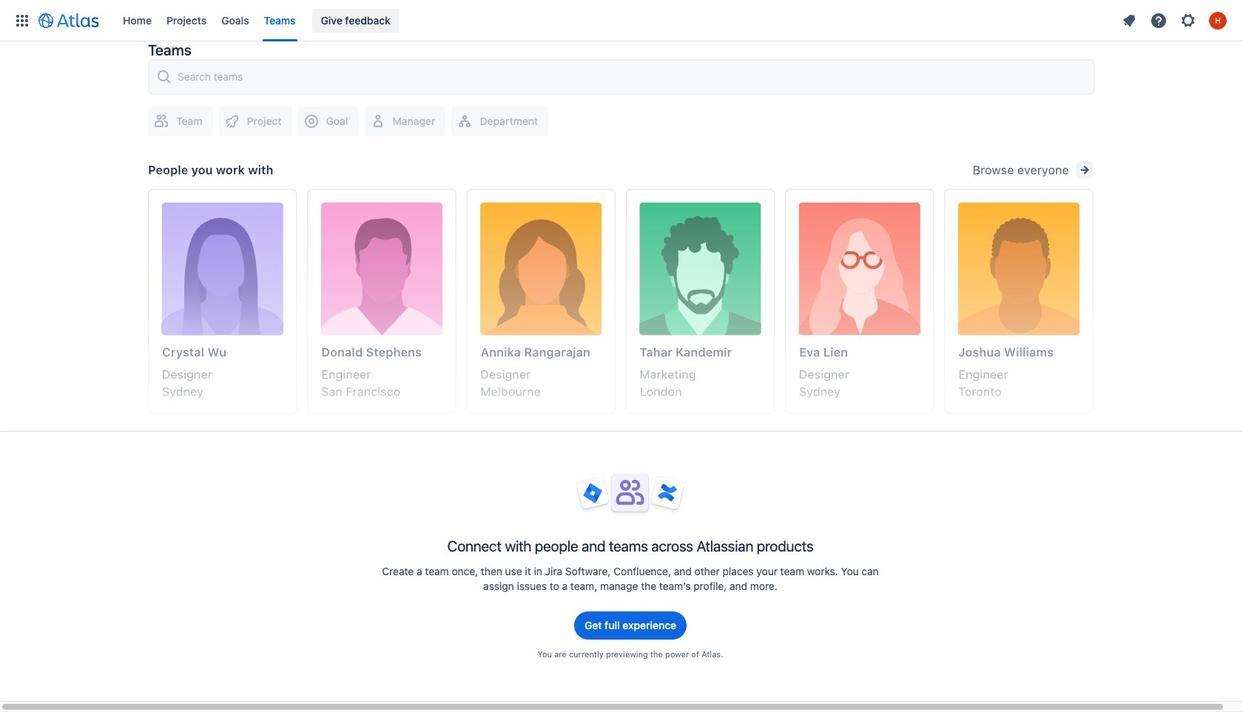 Task type: locate. For each thing, give the bounding box(es) containing it.
notifications image
[[1120, 11, 1138, 29]]

switch to... image
[[13, 11, 31, 29]]

list
[[115, 0, 1116, 41], [1116, 9, 1234, 32]]

top element
[[9, 0, 1116, 41]]

banner
[[0, 0, 1243, 41]]

search teams image
[[155, 68, 173, 86]]



Task type: vqa. For each thing, say whether or not it's contained in the screenshot.
the Account icon
yes



Task type: describe. For each thing, give the bounding box(es) containing it.
help icon image
[[1150, 11, 1168, 29]]

settings image
[[1179, 11, 1197, 29]]

account image
[[1209, 11, 1227, 29]]

Search teams field
[[173, 64, 1088, 90]]



